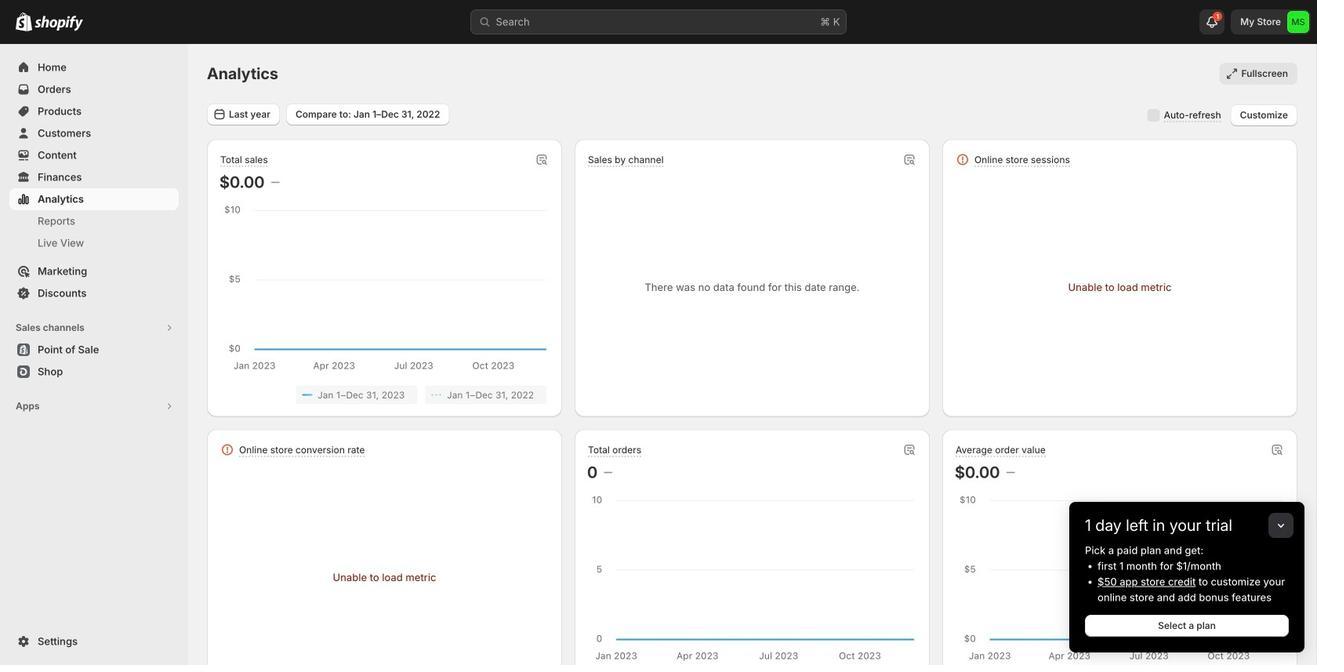 Task type: vqa. For each thing, say whether or not it's contained in the screenshot.
Home
no



Task type: locate. For each thing, give the bounding box(es) containing it.
list
[[223, 386, 547, 404]]

shopify image
[[35, 15, 83, 31]]



Task type: describe. For each thing, give the bounding box(es) containing it.
shopify image
[[16, 12, 32, 31]]

my store image
[[1288, 11, 1310, 33]]



